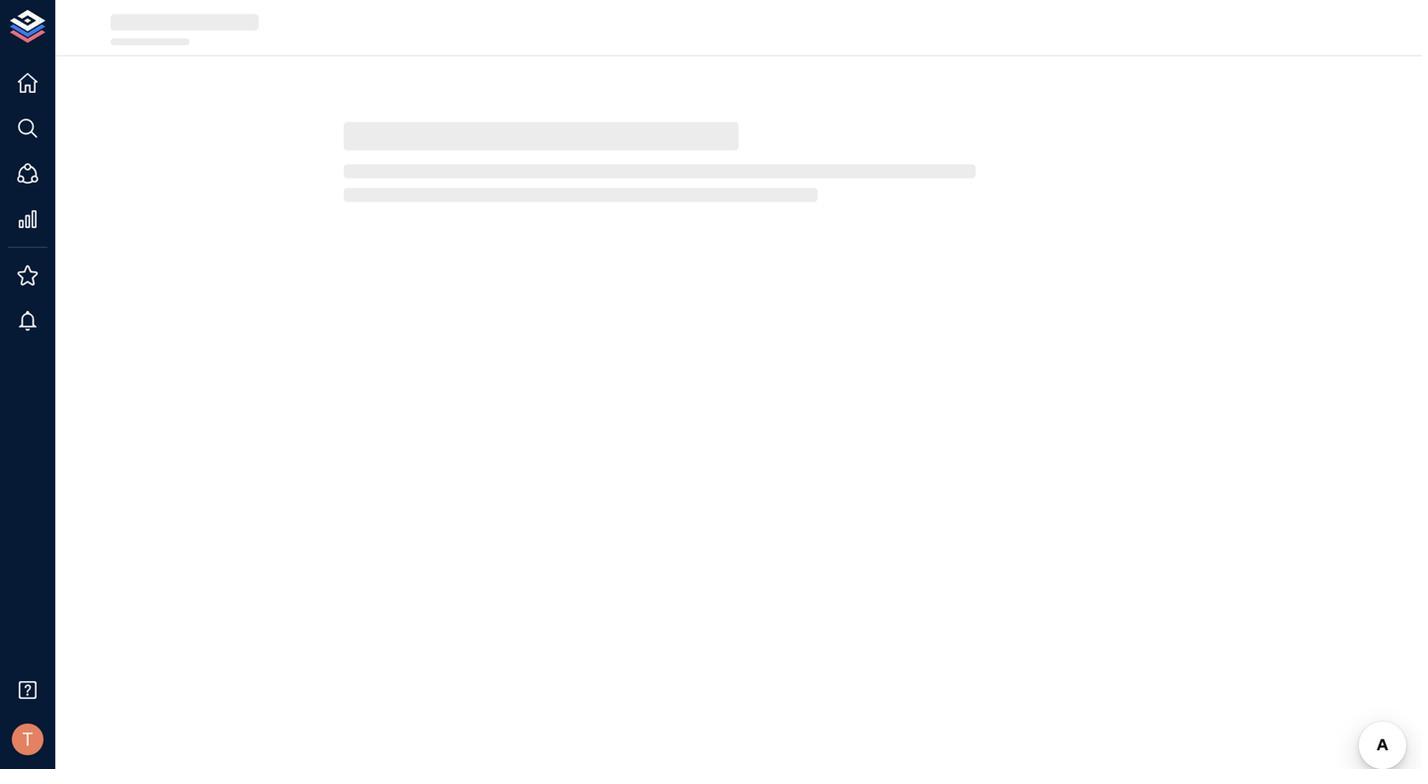 Task type: vqa. For each thing, say whether or not it's contained in the screenshot.
top Unpin image
no



Task type: locate. For each thing, give the bounding box(es) containing it.
t button
[[6, 718, 49, 761]]

t
[[22, 729, 33, 750]]



